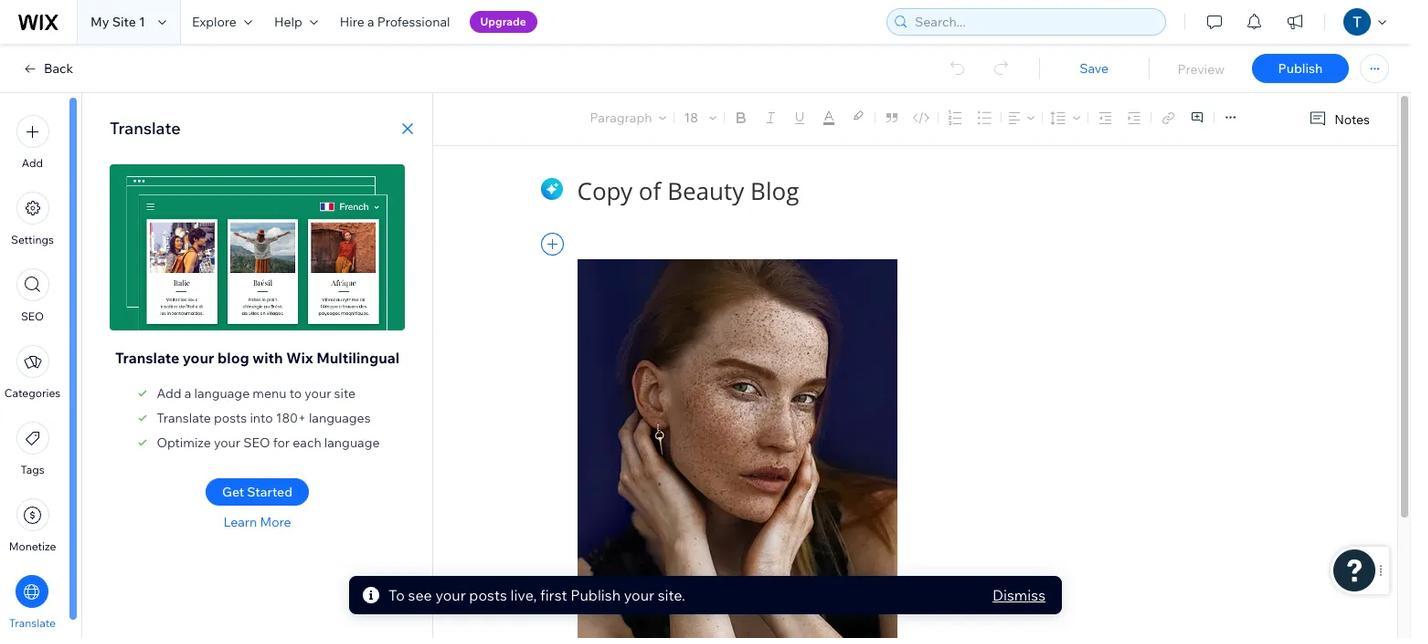 Task type: describe. For each thing, give the bounding box(es) containing it.
save
[[1080, 60, 1109, 77]]

menu containing add
[[0, 104, 65, 639]]

1 horizontal spatial posts
[[469, 587, 507, 605]]

seo inside button
[[21, 310, 44, 324]]

hire a professional
[[340, 14, 450, 30]]

seo button
[[16, 269, 49, 324]]

hire a professional link
[[329, 0, 461, 44]]

monetize button
[[9, 499, 56, 554]]

into
[[250, 410, 273, 427]]

1
[[139, 14, 145, 30]]

hire
[[340, 14, 365, 30]]

help button
[[263, 0, 329, 44]]

translate button
[[9, 576, 56, 631]]

your left blog
[[183, 349, 214, 367]]

publish inside button
[[1278, 60, 1323, 77]]

seo inside add a language menu to your site translate posts into 180+ languages optimize your seo for each language
[[243, 435, 270, 452]]

to see your posts live, first publish your site.
[[388, 587, 686, 605]]

to
[[289, 386, 302, 402]]

dismiss
[[993, 587, 1046, 605]]

upgrade button
[[469, 11, 537, 33]]

monetize
[[9, 540, 56, 554]]

my site 1
[[90, 14, 145, 30]]

your right to
[[305, 386, 331, 402]]

get
[[222, 484, 244, 501]]

alert containing to see your posts live, first publish your site.
[[349, 577, 1062, 615]]

with
[[253, 349, 283, 367]]

translate inside "menu"
[[9, 617, 56, 631]]

started
[[247, 484, 293, 501]]

site
[[334, 386, 356, 402]]

upgrade
[[480, 15, 526, 28]]

your right see
[[435, 587, 466, 605]]

site
[[112, 14, 136, 30]]

publish button
[[1252, 54, 1349, 83]]

multilingual
[[316, 349, 400, 367]]

your left site.
[[624, 587, 655, 605]]

wix
[[286, 349, 313, 367]]

a for language
[[184, 386, 191, 402]]

add a language menu to your site translate posts into 180+ languages optimize your seo for each language
[[157, 386, 380, 452]]

your right optimize at bottom left
[[214, 435, 240, 452]]

professional
[[377, 14, 450, 30]]

notes button
[[1302, 107, 1376, 132]]

back button
[[22, 60, 73, 77]]

languages
[[309, 410, 371, 427]]

translate your blog with wix multilingual
[[115, 349, 400, 367]]

0 vertical spatial language
[[194, 386, 250, 402]]

get started button
[[206, 479, 309, 506]]

learn more
[[223, 515, 291, 531]]

menu
[[253, 386, 287, 402]]



Task type: vqa. For each thing, say whether or not it's contained in the screenshot.
Tags button
yes



Task type: locate. For each thing, give the bounding box(es) containing it.
Add a Catchy Title text field
[[577, 175, 1241, 207]]

learn more button
[[223, 515, 291, 531]]

0 horizontal spatial add
[[22, 156, 43, 170]]

save button
[[1057, 60, 1131, 77]]

more
[[260, 515, 291, 531]]

a inside hire a professional link
[[367, 14, 374, 30]]

for
[[273, 435, 290, 452]]

notes
[[1335, 111, 1370, 128]]

help
[[274, 14, 302, 30]]

a right hire
[[367, 14, 374, 30]]

posts left into
[[214, 410, 247, 427]]

0 vertical spatial seo
[[21, 310, 44, 324]]

180+
[[276, 410, 306, 427]]

categories button
[[4, 346, 61, 400]]

optimize
[[157, 435, 211, 452]]

seo left for
[[243, 435, 270, 452]]

paragraph button
[[586, 105, 670, 131]]

each
[[293, 435, 321, 452]]

0 horizontal spatial a
[[184, 386, 191, 402]]

tags
[[20, 463, 44, 477]]

1 horizontal spatial add
[[157, 386, 181, 402]]

1 horizontal spatial language
[[324, 435, 380, 452]]

settings
[[11, 233, 54, 247]]

site.
[[658, 587, 686, 605]]

language down languages
[[324, 435, 380, 452]]

menu
[[0, 104, 65, 639]]

publish
[[1278, 60, 1323, 77], [571, 587, 621, 605]]

blog
[[218, 349, 249, 367]]

add
[[22, 156, 43, 170], [157, 386, 181, 402]]

0 horizontal spatial publish
[[571, 587, 621, 605]]

posts inside add a language menu to your site translate posts into 180+ languages optimize your seo for each language
[[214, 410, 247, 427]]

see
[[408, 587, 432, 605]]

your
[[183, 349, 214, 367], [305, 386, 331, 402], [214, 435, 240, 452], [435, 587, 466, 605], [624, 587, 655, 605]]

1 vertical spatial add
[[157, 386, 181, 402]]

0 horizontal spatial seo
[[21, 310, 44, 324]]

1 vertical spatial seo
[[243, 435, 270, 452]]

my
[[90, 14, 109, 30]]

0 horizontal spatial posts
[[214, 410, 247, 427]]

add up settings button
[[22, 156, 43, 170]]

add inside add a language menu to your site translate posts into 180+ languages optimize your seo for each language
[[157, 386, 181, 402]]

add inside button
[[22, 156, 43, 170]]

add for add a language menu to your site translate posts into 180+ languages optimize your seo for each language
[[157, 386, 181, 402]]

add button
[[16, 115, 49, 170]]

a up optimize at bottom left
[[184, 386, 191, 402]]

a inside add a language menu to your site translate posts into 180+ languages optimize your seo for each language
[[184, 386, 191, 402]]

paragraph
[[590, 110, 652, 126]]

0 horizontal spatial language
[[194, 386, 250, 402]]

0 vertical spatial posts
[[214, 410, 247, 427]]

1 vertical spatial publish
[[571, 587, 621, 605]]

posts
[[214, 410, 247, 427], [469, 587, 507, 605]]

live,
[[510, 587, 537, 605]]

1 horizontal spatial a
[[367, 14, 374, 30]]

explore
[[192, 14, 237, 30]]

to
[[388, 587, 405, 605]]

Search... field
[[909, 9, 1160, 35]]

0 vertical spatial a
[[367, 14, 374, 30]]

a
[[367, 14, 374, 30], [184, 386, 191, 402]]

alert
[[349, 577, 1062, 615]]

language
[[194, 386, 250, 402], [324, 435, 380, 452]]

translate inside add a language menu to your site translate posts into 180+ languages optimize your seo for each language
[[157, 410, 211, 427]]

translate
[[110, 118, 181, 139], [115, 349, 179, 367], [157, 410, 211, 427], [9, 617, 56, 631]]

seo up categories button
[[21, 310, 44, 324]]

1 horizontal spatial seo
[[243, 435, 270, 452]]

1 horizontal spatial publish
[[1278, 60, 1323, 77]]

a for professional
[[367, 14, 374, 30]]

settings button
[[11, 192, 54, 247]]

learn
[[223, 515, 257, 531]]

1 vertical spatial language
[[324, 435, 380, 452]]

0 vertical spatial publish
[[1278, 60, 1323, 77]]

add for add
[[22, 156, 43, 170]]

0 vertical spatial add
[[22, 156, 43, 170]]

dismiss button
[[993, 585, 1046, 607]]

add up optimize at bottom left
[[157, 386, 181, 402]]

seo
[[21, 310, 44, 324], [243, 435, 270, 452]]

1 vertical spatial posts
[[469, 587, 507, 605]]

posts left live,
[[469, 587, 507, 605]]

first
[[540, 587, 567, 605]]

publish right first
[[571, 587, 621, 605]]

get started
[[222, 484, 293, 501]]

1 vertical spatial a
[[184, 386, 191, 402]]

language down blog
[[194, 386, 250, 402]]

categories
[[4, 387, 61, 400]]

publish up notes button
[[1278, 60, 1323, 77]]

tags button
[[16, 422, 49, 477]]

back
[[44, 60, 73, 77]]



